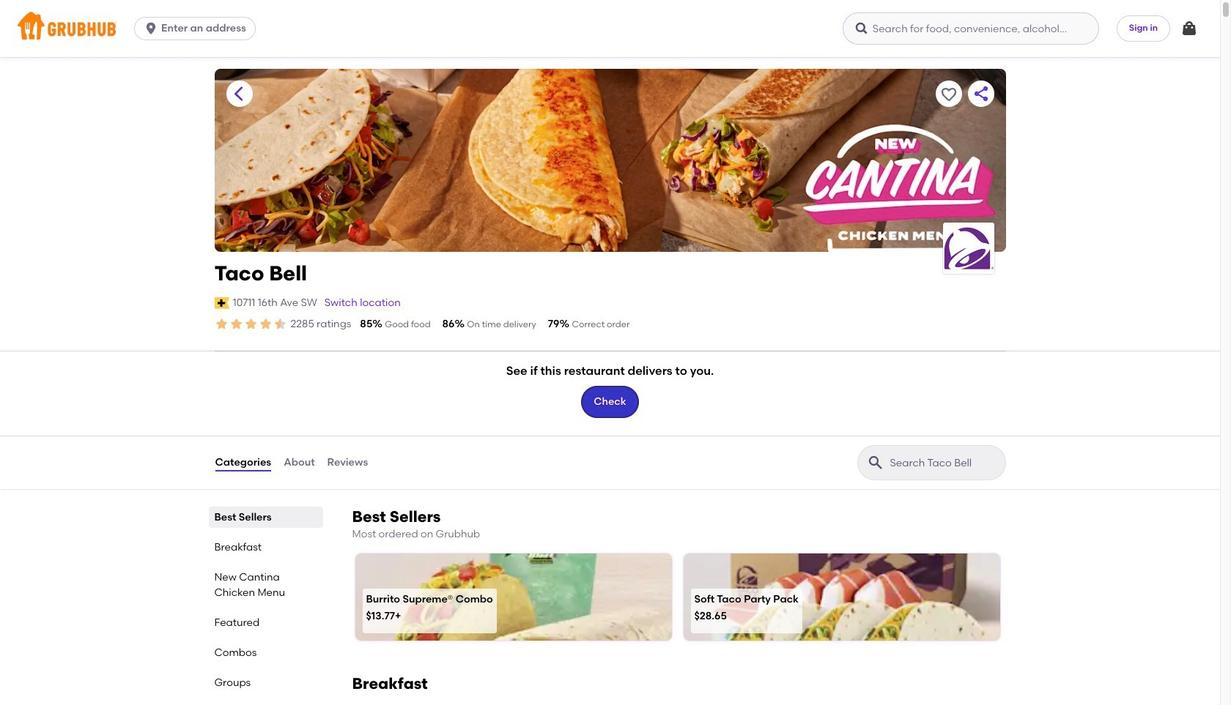 Task type: vqa. For each thing, say whether or not it's contained in the screenshot.
• associated with Z
no



Task type: locate. For each thing, give the bounding box(es) containing it.
Search for food, convenience, alcohol... search field
[[843, 12, 1099, 45]]

Search Taco Bell search field
[[889, 457, 1001, 470]]

subscription pass image
[[214, 297, 229, 309]]

svg image
[[1181, 20, 1198, 37], [144, 21, 158, 36], [854, 21, 869, 36]]

share icon image
[[972, 85, 990, 103]]

1 horizontal spatial svg image
[[854, 21, 869, 36]]

search icon image
[[867, 454, 884, 472]]

star icon image
[[214, 317, 229, 332], [229, 317, 244, 332], [244, 317, 258, 332], [258, 317, 273, 332], [273, 317, 288, 332], [273, 317, 288, 332]]

caret left icon image
[[231, 85, 248, 103]]



Task type: describe. For each thing, give the bounding box(es) containing it.
2 horizontal spatial svg image
[[1181, 20, 1198, 37]]

taco bell logo image
[[943, 227, 994, 270]]

0 horizontal spatial svg image
[[144, 21, 158, 36]]

main navigation navigation
[[0, 0, 1220, 57]]



